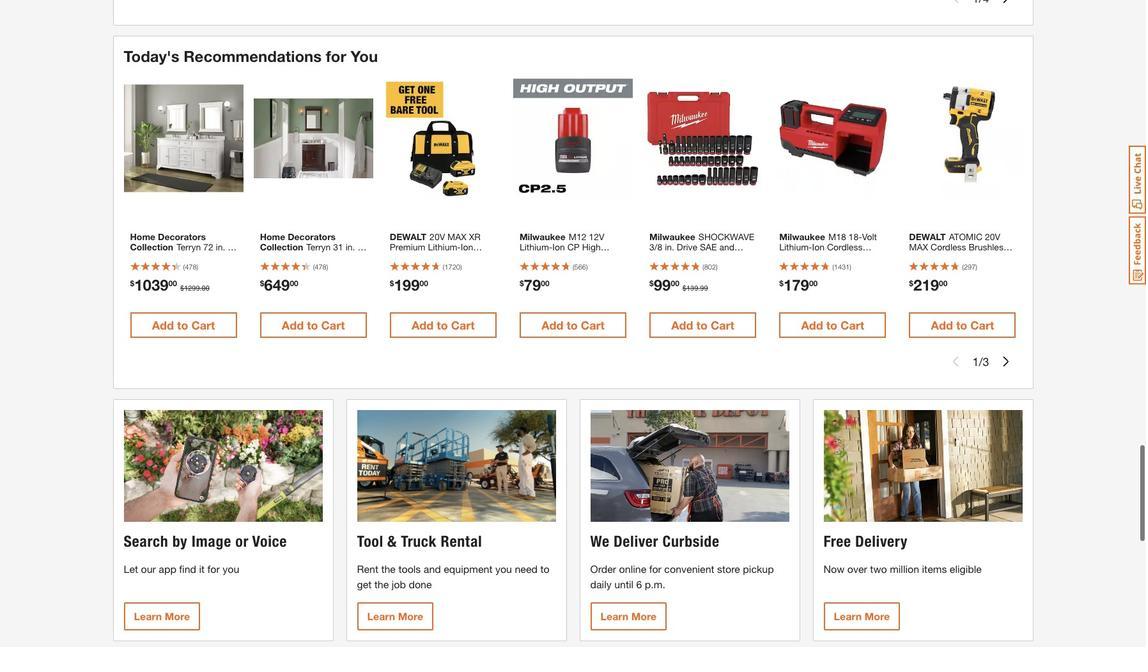 Task type: locate. For each thing, give the bounding box(es) containing it.
1 horizontal spatial 478
[[315, 263, 326, 271]]

w
[[228, 242, 236, 253], [358, 242, 366, 253]]

cart for 79
[[581, 319, 605, 333]]

0 horizontal spatial collection
[[130, 242, 173, 253]]

0 horizontal spatial sink
[[161, 263, 179, 273]]

m18 18-volt lithium-ion cordless electric portable inflator (tool-only) image
[[773, 79, 893, 199]]

home
[[130, 232, 155, 243], [260, 232, 285, 243]]

1 horizontal spatial decorators
[[288, 232, 336, 243]]

1 horizontal spatial 20v
[[985, 232, 1001, 243]]

more down done
[[398, 610, 423, 622]]

1 horizontal spatial .
[[698, 284, 700, 293]]

with for 649
[[325, 273, 342, 284]]

1 horizontal spatial milwaukee
[[650, 232, 696, 243]]

6 cart from the left
[[841, 319, 864, 333]]

1 horizontal spatial home decorators collection
[[260, 232, 336, 253]]

bath inside terryn 72 in. w x 20 in. d x 35 in. h double sink freestanding bath vanity in white with white engineered stone top
[[130, 273, 149, 284]]

to for m12 12v lithium-ion cp high output 2.5 ah battery pack
[[567, 319, 578, 333]]

0 horizontal spatial 20
[[137, 252, 147, 263]]

sink for 649
[[260, 263, 277, 273]]

2 learn more from the left
[[367, 610, 423, 622]]

1 terryn from the left
[[177, 242, 201, 253]]

white
[[187, 273, 210, 284], [130, 283, 153, 294]]

99 inside $ 99 00 $ 139 . 99
[[700, 284, 708, 293]]

20v inside the 20v max xr premium lithium-ion 6.0ah and 4.0ah starter kit
[[430, 232, 445, 243]]

rent
[[357, 563, 379, 575]]

learn more link for truck
[[357, 603, 434, 631]]

bath for 649
[[334, 263, 353, 273]]

cart down ( 1431 )
[[841, 319, 864, 333]]

free delivery image
[[824, 410, 1023, 522]]

5 add to cart button from the left
[[650, 313, 757, 339]]

1 with from the left
[[213, 273, 229, 284]]

6 add from the left
[[801, 319, 823, 333]]

1 more from the left
[[165, 610, 190, 622]]

1 sink from the left
[[161, 263, 179, 273]]

. down (43- on the right top of the page
[[698, 284, 700, 293]]

d inside terryn 31 in. w x 20 in. d x 35 in. h single sink freestanding bath vanity in cherry with beige granite top
[[291, 252, 298, 263]]

to
[[177, 319, 188, 333], [307, 319, 318, 333], [437, 319, 448, 333], [567, 319, 578, 333], [697, 319, 708, 333], [827, 319, 838, 333], [956, 319, 968, 333], [541, 563, 550, 575]]

learn for image
[[134, 610, 162, 622]]

478 up 1299 on the left top of the page
[[185, 263, 197, 271]]

1 home from the left
[[130, 232, 155, 243]]

2 ( from the left
[[313, 263, 315, 271]]

more for curbside
[[632, 610, 657, 622]]

2 add from the left
[[282, 319, 304, 333]]

in.
[[216, 242, 225, 253], [346, 242, 355, 253], [665, 242, 675, 253], [150, 252, 159, 263], [190, 252, 199, 263], [280, 252, 289, 263], [320, 252, 329, 263], [925, 252, 934, 263]]

1431
[[834, 263, 850, 271]]

6 left point
[[677, 252, 682, 263]]

0 horizontal spatial decorators
[[158, 232, 206, 243]]

more down two
[[865, 610, 890, 622]]

1 vertical spatial 6
[[637, 578, 642, 590]]

kit
[[390, 263, 401, 273]]

feedback link image
[[1129, 216, 1146, 285]]

4 ( from the left
[[573, 263, 575, 271]]

0 horizontal spatial impact
[[708, 252, 736, 263]]

2 d from the left
[[291, 252, 298, 263]]

) for 179
[[850, 263, 852, 271]]

and right 6.0ah
[[416, 252, 431, 263]]

0 horizontal spatial .
[[200, 284, 202, 293]]

or
[[235, 532, 249, 551]]

1 horizontal spatial freestanding
[[280, 263, 332, 273]]

7 add to cart button from the left
[[909, 313, 1016, 339]]

only) inside the atomic 20v max cordless brushless 1/2 in. variable speed impact wrench (tool only)
[[994, 263, 1014, 273]]

1 ( 478 ) from the left
[[183, 263, 198, 271]]

1 horizontal spatial impact
[[909, 263, 937, 273]]

. inside $ 99 00 $ 139 . 99
[[698, 284, 700, 293]]

2 20 from the left
[[267, 252, 277, 263]]

max inside the 20v max xr premium lithium-ion 6.0ah and 4.0ah starter kit
[[448, 232, 467, 243]]

terryn 31 in. w x 20 in. d x 35 in. h single sink freestanding bath vanity in cherry with beige granite top image
[[254, 79, 373, 199]]

0 horizontal spatial max
[[448, 232, 467, 243]]

2.5
[[550, 252, 562, 263]]

$ inside $ 219 00
[[909, 279, 914, 288]]

add to cart button down engineered
[[130, 313, 237, 339]]

m18 18-volt lithium-ion cordless electric portable inflator (tool-only)
[[780, 232, 877, 273]]

1 ) from the left
[[197, 263, 198, 271]]

1 478 from the left
[[185, 263, 197, 271]]

1 horizontal spatial dewalt
[[909, 232, 946, 243]]

$ inside $ 199 00
[[390, 279, 394, 288]]

freestanding inside terryn 31 in. w x 20 in. d x 35 in. h single sink freestanding bath vanity in cherry with beige granite top
[[280, 263, 332, 273]]

1 horizontal spatial 99
[[700, 284, 708, 293]]

$ down the (tool-
[[780, 279, 784, 288]]

white up 1299 on the left top of the page
[[187, 273, 210, 284]]

metric
[[650, 252, 675, 263]]

learn more down until
[[601, 610, 657, 622]]

1 home decorators collection from the left
[[130, 232, 206, 253]]

3 learn more link from the left
[[590, 603, 667, 631]]

1 horizontal spatial w
[[358, 242, 366, 253]]

(43-
[[696, 263, 712, 273]]

3 cart from the left
[[451, 319, 475, 333]]

add to cart for 199
[[412, 319, 475, 333]]

99 down socket at the top right
[[654, 277, 671, 294]]

2 add to cart button from the left
[[260, 313, 367, 339]]

ah
[[565, 252, 576, 263]]

with inside terryn 31 in. w x 20 in. d x 35 in. h single sink freestanding bath vanity in cherry with beige granite top
[[325, 273, 342, 284]]

6 ( from the left
[[833, 263, 834, 271]]

1 horizontal spatial lithium-
[[520, 242, 553, 253]]

3 ion from the left
[[812, 242, 825, 253]]

top right granite
[[317, 283, 332, 294]]

2 milwaukee from the left
[[650, 232, 696, 243]]

double
[[130, 263, 159, 273]]

2 horizontal spatial ion
[[812, 242, 825, 253]]

max left xr at the left top of page
[[448, 232, 467, 243]]

2 only) from the left
[[994, 263, 1014, 273]]

in up 1299 on the left top of the page
[[178, 273, 185, 284]]

for inside order online for convenient store pickup daily until 6 p.m.
[[649, 563, 662, 575]]

72
[[203, 242, 213, 253]]

cart down cherry
[[321, 319, 345, 333]]

1 horizontal spatial for
[[326, 48, 346, 66]]

x up $ 1039 00 $ 1299 . 00
[[170, 252, 175, 263]]

add to cart button
[[130, 313, 237, 339], [260, 313, 367, 339], [390, 313, 497, 339], [520, 313, 627, 339], [650, 313, 757, 339], [780, 313, 886, 339], [909, 313, 1016, 339]]

add for 179
[[801, 319, 823, 333]]

$ left granite
[[260, 279, 264, 288]]

milwaukee up electric
[[780, 232, 825, 243]]

terryn inside terryn 31 in. w x 20 in. d x 35 in. h single sink freestanding bath vanity in cherry with beige granite top
[[306, 242, 331, 253]]

2 horizontal spatial for
[[649, 563, 662, 575]]

w for $
[[228, 242, 236, 253]]

add to cart button for 199
[[390, 313, 497, 339]]

1 horizontal spatial 35
[[307, 252, 317, 263]]

1 horizontal spatial sink
[[260, 263, 277, 273]]

you
[[223, 563, 239, 575], [495, 563, 512, 575]]

( 478 ) up cherry
[[313, 263, 328, 271]]

ion inside the 20v max xr premium lithium-ion 6.0ah and 4.0ah starter kit
[[461, 242, 473, 253]]

impact inside shockwave 3/8 in. drive sae and metric 6 point impact socket set (43-piece)
[[708, 252, 736, 263]]

0 horizontal spatial bath
[[130, 273, 149, 284]]

0 horizontal spatial only)
[[802, 263, 822, 273]]

2 lithium- from the left
[[520, 242, 553, 253]]

( 478 ) up 1299 on the left top of the page
[[183, 263, 198, 271]]

order online for convenient store pickup daily until 6 p.m.
[[590, 563, 774, 590]]

00 inside $ 179 00
[[809, 279, 818, 288]]

add to cart down the $ 79 00
[[542, 319, 605, 333]]

store
[[717, 563, 740, 575]]

)
[[197, 263, 198, 271], [326, 263, 328, 271], [460, 263, 462, 271], [586, 263, 588, 271], [716, 263, 718, 271], [850, 263, 852, 271], [976, 263, 978, 271]]

freestanding up granite
[[280, 263, 332, 273]]

0 horizontal spatial h
[[202, 252, 208, 263]]

truck
[[401, 532, 437, 551]]

00 inside $ 199 00
[[420, 279, 428, 288]]

7 add to cart from the left
[[931, 319, 994, 333]]

cart for 179
[[841, 319, 864, 333]]

to for terryn 31 in. w x 20 in. d x 35 in. h single sink freestanding bath vanity in cherry with beige granite top
[[307, 319, 318, 333]]

00 inside the $ 79 00
[[541, 279, 550, 288]]

cart up 1 / 3
[[971, 319, 994, 333]]

home decorators collection up the double at the top of page
[[130, 232, 206, 253]]

h inside terryn 72 in. w x 20 in. d x 35 in. h double sink freestanding bath vanity in white with white engineered stone top
[[202, 252, 208, 263]]

in left cherry
[[287, 273, 293, 284]]

learn more link down job
[[357, 603, 434, 631]]

00 for 79
[[541, 279, 550, 288]]

1 horizontal spatial bath
[[334, 263, 353, 273]]

1299
[[184, 284, 200, 293]]

1 horizontal spatial you
[[495, 563, 512, 575]]

engineered
[[155, 283, 201, 294]]

5 add from the left
[[672, 319, 693, 333]]

99 right the 139
[[700, 284, 708, 293]]

1 ion from the left
[[461, 242, 473, 253]]

learn more down app
[[134, 610, 190, 622]]

add down the 139
[[672, 319, 693, 333]]

2 dewalt from the left
[[909, 232, 946, 243]]

add for 199
[[412, 319, 434, 333]]

add to cart button for 79
[[520, 313, 627, 339]]

3 ( from the left
[[443, 263, 445, 271]]

ion right "4.0ah"
[[461, 242, 473, 253]]

learn down until
[[601, 610, 629, 622]]

$ down pack
[[520, 279, 524, 288]]

4 add from the left
[[542, 319, 564, 333]]

1 horizontal spatial max
[[909, 242, 928, 253]]

online
[[619, 563, 647, 575]]

cart down piece)
[[711, 319, 735, 333]]

bath
[[334, 263, 353, 273], [130, 273, 149, 284]]

for
[[326, 48, 346, 66], [207, 563, 220, 575], [649, 563, 662, 575]]

1 horizontal spatial in
[[287, 273, 293, 284]]

our
[[141, 563, 156, 575]]

0 horizontal spatial home
[[130, 232, 155, 243]]

35 for $
[[178, 252, 187, 263]]

00 for 99
[[671, 279, 680, 288]]

0 horizontal spatial freestanding
[[181, 263, 233, 273]]

single
[[341, 252, 365, 263]]

cart down ( 1720 )
[[451, 319, 475, 333]]

with inside terryn 72 in. w x 20 in. d x 35 in. h double sink freestanding bath vanity in white with white engineered stone top
[[213, 273, 229, 284]]

1 horizontal spatial vanity
[[260, 273, 284, 284]]

bath left engineered
[[130, 273, 149, 284]]

add to cart button up this is the first slide icon
[[909, 313, 1016, 339]]

1 horizontal spatial ion
[[553, 242, 565, 253]]

stone
[[203, 283, 227, 294]]

h inside terryn 31 in. w x 20 in. d x 35 in. h single sink freestanding bath vanity in cherry with beige granite top
[[332, 252, 338, 263]]

2 35 from the left
[[307, 252, 317, 263]]

only) up $ 179 00 at the top right of the page
[[802, 263, 822, 273]]

this is the first slide image
[[951, 357, 961, 367]]

vanity inside terryn 72 in. w x 20 in. d x 35 in. h double sink freestanding bath vanity in white with white engineered stone top
[[151, 273, 175, 284]]

by
[[172, 532, 188, 551]]

2 vanity from the left
[[260, 273, 284, 284]]

35 for 649
[[307, 252, 317, 263]]

add to cart down the 139
[[672, 319, 735, 333]]

1 horizontal spatial h
[[332, 252, 338, 263]]

speed
[[971, 252, 997, 263]]

bath inside terryn 31 in. w x 20 in. d x 35 in. h single sink freestanding bath vanity in cherry with beige granite top
[[334, 263, 353, 273]]

) for 649
[[326, 263, 328, 271]]

to down ( 1720 )
[[437, 319, 448, 333]]

cart down 1299 on the left top of the page
[[191, 319, 215, 333]]

max left variable
[[909, 242, 928, 253]]

wrench
[[940, 263, 970, 273]]

6 right until
[[637, 578, 642, 590]]

4.0ah
[[433, 252, 456, 263]]

top inside terryn 31 in. w x 20 in. d x 35 in. h single sink freestanding bath vanity in cherry with beige granite top
[[317, 283, 332, 294]]

w right the 31
[[358, 242, 366, 253]]

1 20 from the left
[[137, 252, 147, 263]]

and right sae
[[720, 242, 735, 253]]

2 cart from the left
[[321, 319, 345, 333]]

impact
[[708, 252, 736, 263], [909, 263, 937, 273]]

1 horizontal spatial cordless
[[931, 242, 966, 253]]

atomic 20v max cordless brushless 1/2 in. variable speed impact wrench (tool only)
[[909, 232, 1014, 273]]

802
[[704, 263, 716, 271]]

$ inside $ 179 00
[[780, 279, 784, 288]]

sink up $ 1039 00 $ 1299 . 00
[[161, 263, 179, 273]]

learn more for image
[[134, 610, 190, 622]]

d inside terryn 72 in. w x 20 in. d x 35 in. h double sink freestanding bath vanity in white with white engineered stone top
[[162, 252, 168, 263]]

items
[[922, 563, 947, 575]]

2 horizontal spatial lithium-
[[780, 242, 812, 253]]

add to cart button for 179
[[780, 313, 886, 339]]

freestanding down 72
[[181, 263, 233, 273]]

0 horizontal spatial 478
[[185, 263, 197, 271]]

2 20v from the left
[[985, 232, 1001, 243]]

d up cherry
[[291, 252, 298, 263]]

0 horizontal spatial in
[[178, 273, 185, 284]]

35 left 72
[[178, 252, 187, 263]]

terryn for 649
[[306, 242, 331, 253]]

1 vanity from the left
[[151, 273, 175, 284]]

2 . from the left
[[698, 284, 700, 293]]

1 horizontal spatial 6
[[677, 252, 682, 263]]

0 horizontal spatial 6
[[637, 578, 642, 590]]

to down the 139
[[697, 319, 708, 333]]

20 up 649
[[267, 252, 277, 263]]

next slide image
[[1001, 0, 1011, 3]]

35
[[178, 252, 187, 263], [307, 252, 317, 263]]

2 ) from the left
[[326, 263, 328, 271]]

in inside terryn 31 in. w x 20 in. d x 35 in. h single sink freestanding bath vanity in cherry with beige granite top
[[287, 273, 293, 284]]

0 horizontal spatial ion
[[461, 242, 473, 253]]

and inside the 20v max xr premium lithium-ion 6.0ah and 4.0ah starter kit
[[416, 252, 431, 263]]

and
[[720, 242, 735, 253], [416, 252, 431, 263], [424, 563, 441, 575]]

$ for 649
[[260, 279, 264, 288]]

h left single
[[332, 252, 338, 263]]

add down granite
[[282, 319, 304, 333]]

and inside rent the tools and equipment you need to get the job done
[[424, 563, 441, 575]]

done
[[409, 578, 432, 590]]

pack
[[520, 263, 540, 273]]

0 vertical spatial 6
[[677, 252, 682, 263]]

0 horizontal spatial lithium-
[[428, 242, 461, 253]]

( for 199
[[443, 263, 445, 271]]

1 only) from the left
[[802, 263, 822, 273]]

1 learn more link from the left
[[124, 603, 200, 631]]

$ for 199
[[390, 279, 394, 288]]

1 20v from the left
[[430, 232, 445, 243]]

the left job
[[375, 578, 389, 590]]

starter
[[459, 252, 486, 263]]

ion left m18
[[812, 242, 825, 253]]

cordless inside the atomic 20v max cordless brushless 1/2 in. variable speed impact wrench (tool only)
[[931, 242, 966, 253]]

35 inside terryn 31 in. w x 20 in. d x 35 in. h single sink freestanding bath vanity in cherry with beige granite top
[[307, 252, 317, 263]]

2 terryn from the left
[[306, 242, 331, 253]]

0 horizontal spatial 35
[[178, 252, 187, 263]]

h up the stone
[[202, 252, 208, 263]]

) for 219
[[976, 263, 978, 271]]

vanity inside terryn 31 in. w x 20 in. d x 35 in. h single sink freestanding bath vanity in cherry with beige granite top
[[260, 273, 284, 284]]

2 478 from the left
[[315, 263, 326, 271]]

3 lithium- from the left
[[780, 242, 812, 253]]

1 horizontal spatial with
[[325, 273, 342, 284]]

00 inside $ 219 00
[[939, 279, 948, 288]]

home for $
[[130, 232, 155, 243]]

00 inside $ 649 00
[[290, 279, 298, 288]]

cart down the ( 566 )
[[581, 319, 605, 333]]

1 w from the left
[[228, 242, 236, 253]]

0 horizontal spatial 20v
[[430, 232, 445, 243]]

lithium- inside the m12 12v lithium-ion cp high output 2.5 ah battery pack
[[520, 242, 553, 253]]

add down $ 199 00
[[412, 319, 434, 333]]

2 collection from the left
[[260, 242, 303, 253]]

0 horizontal spatial milwaukee
[[520, 232, 566, 243]]

478 up cherry
[[315, 263, 326, 271]]

3 add to cart from the left
[[412, 319, 475, 333]]

0 horizontal spatial terryn
[[177, 242, 201, 253]]

$ inside the $ 79 00
[[520, 279, 524, 288]]

add to cart for 79
[[542, 319, 605, 333]]

1 milwaukee from the left
[[520, 232, 566, 243]]

learn more down job
[[367, 610, 423, 622]]

6 ) from the left
[[850, 263, 852, 271]]

. for 99
[[698, 284, 700, 293]]

20 up 1039
[[137, 252, 147, 263]]

( 478 )
[[183, 263, 198, 271], [313, 263, 328, 271]]

0 horizontal spatial dewalt
[[390, 232, 427, 243]]

atomic 20v max cordless brushless 1/2 in. variable speed impact wrench (tool only) image
[[903, 79, 1023, 199]]

2 w from the left
[[358, 242, 366, 253]]

6 add to cart from the left
[[801, 319, 864, 333]]

2 h from the left
[[332, 252, 338, 263]]

add to cart up this is the first slide icon
[[931, 319, 994, 333]]

20 inside terryn 72 in. w x 20 in. d x 35 in. h double sink freestanding bath vanity in white with white engineered stone top
[[137, 252, 147, 263]]

w inside terryn 31 in. w x 20 in. d x 35 in. h single sink freestanding bath vanity in cherry with beige granite top
[[358, 242, 366, 253]]

search by image or voice image
[[124, 410, 323, 522]]

brushless
[[969, 242, 1008, 253]]

1 learn more from the left
[[134, 610, 190, 622]]

sink for $
[[161, 263, 179, 273]]

in inside terryn 72 in. w x 20 in. d x 35 in. h double sink freestanding bath vanity in white with white engineered stone top
[[178, 273, 185, 284]]

1 horizontal spatial collection
[[260, 242, 303, 253]]

2 home decorators collection from the left
[[260, 232, 336, 253]]

learn
[[134, 610, 162, 622], [367, 610, 395, 622], [601, 610, 629, 622], [834, 610, 862, 622]]

learn down over
[[834, 610, 862, 622]]

00 for 219
[[939, 279, 948, 288]]

1 horizontal spatial terryn
[[306, 242, 331, 253]]

impact for 219
[[909, 263, 937, 273]]

1 horizontal spatial d
[[291, 252, 298, 263]]

get
[[357, 578, 372, 590]]

lithium-
[[428, 242, 461, 253], [520, 242, 553, 253], [780, 242, 812, 253]]

( for 219
[[962, 263, 964, 271]]

socket
[[650, 263, 678, 273]]

2 ion from the left
[[553, 242, 565, 253]]

with right cherry
[[325, 273, 342, 284]]

only) right "(tool"
[[994, 263, 1014, 273]]

terryn inside terryn 72 in. w x 20 in. d x 35 in. h double sink freestanding bath vanity in white with white engineered stone top
[[177, 242, 201, 253]]

1 h from the left
[[202, 252, 208, 263]]

add down engineered
[[152, 319, 174, 333]]

7 ( from the left
[[962, 263, 964, 271]]

1 d from the left
[[162, 252, 168, 263]]

lithium- inside m18 18-volt lithium-ion cordless electric portable inflator (tool-only)
[[780, 242, 812, 253]]

0 horizontal spatial ( 478 )
[[183, 263, 198, 271]]

in. left the 31
[[320, 252, 329, 263]]

freestanding inside terryn 72 in. w x 20 in. d x 35 in. h double sink freestanding bath vanity in white with white engineered stone top
[[181, 263, 233, 273]]

in. right the 31
[[346, 242, 355, 253]]

20v up "4.0ah"
[[430, 232, 445, 243]]

$ inside $ 649 00
[[260, 279, 264, 288]]

and up done
[[424, 563, 441, 575]]

to inside rent the tools and equipment you need to get the job done
[[541, 563, 550, 575]]

sink up 649
[[260, 263, 277, 273]]

learn more link down over
[[824, 603, 900, 631]]

in. inside shockwave 3/8 in. drive sae and metric 6 point impact socket set (43-piece)
[[665, 242, 675, 253]]

2 horizontal spatial milwaukee
[[780, 232, 825, 243]]

1 cordless from the left
[[827, 242, 863, 253]]

lithium- up pack
[[520, 242, 553, 253]]

3 milwaukee from the left
[[780, 232, 825, 243]]

rental
[[441, 532, 482, 551]]

freestanding for $
[[181, 263, 233, 273]]

add to cart down engineered
[[152, 319, 215, 333]]

cart for 649
[[321, 319, 345, 333]]

1 horizontal spatial ( 478 )
[[313, 263, 328, 271]]

$ down socket at the top right
[[650, 279, 654, 288]]

00 inside $ 99 00 $ 139 . 99
[[671, 279, 680, 288]]

1 horizontal spatial only)
[[994, 263, 1014, 273]]

. inside $ 1039 00 $ 1299 . 00
[[200, 284, 202, 293]]

4 x from the left
[[300, 252, 305, 263]]

impact inside the atomic 20v max cordless brushless 1/2 in. variable speed impact wrench (tool only)
[[909, 263, 937, 273]]

to up this is the first slide icon
[[956, 319, 968, 333]]

add up this is the first slide icon
[[931, 319, 953, 333]]

2 sink from the left
[[260, 263, 277, 273]]

w for 649
[[358, 242, 366, 253]]

( 297 )
[[962, 263, 978, 271]]

learn more link down until
[[590, 603, 667, 631]]

00
[[169, 279, 177, 288], [290, 279, 298, 288], [420, 279, 428, 288], [541, 279, 550, 288], [671, 279, 680, 288], [809, 279, 818, 288], [939, 279, 948, 288], [202, 284, 210, 293]]

2 with from the left
[[325, 273, 342, 284]]

to down the ( 566 )
[[567, 319, 578, 333]]

0 horizontal spatial d
[[162, 252, 168, 263]]

x up 1039
[[130, 252, 135, 263]]

milwaukee up the output
[[520, 232, 566, 243]]

to down granite
[[307, 319, 318, 333]]

$ for 1039
[[130, 279, 134, 288]]

0 horizontal spatial you
[[223, 563, 239, 575]]

1 learn from the left
[[134, 610, 162, 622]]

tool & truck rental image
[[357, 410, 556, 522]]

$ for 99
[[650, 279, 654, 288]]

1 horizontal spatial home
[[260, 232, 285, 243]]

649
[[264, 277, 290, 294]]

20
[[137, 252, 147, 263], [267, 252, 277, 263]]

inflator
[[848, 252, 875, 263]]

decorators for 649
[[288, 232, 336, 243]]

0 horizontal spatial w
[[228, 242, 236, 253]]

3 learn more from the left
[[601, 610, 657, 622]]

dewalt up 1/2
[[909, 232, 946, 243]]

learn more link down app
[[124, 603, 200, 631]]

2 home from the left
[[260, 232, 285, 243]]

3 ) from the left
[[460, 263, 462, 271]]

1 35 from the left
[[178, 252, 187, 263]]

35 inside terryn 72 in. w x 20 in. d x 35 in. h double sink freestanding bath vanity in white with white engineered stone top
[[178, 252, 187, 263]]

cart for 219
[[971, 319, 994, 333]]

sink inside terryn 72 in. w x 20 in. d x 35 in. h double sink freestanding bath vanity in white with white engineered stone top
[[161, 263, 179, 273]]

2 decorators from the left
[[288, 232, 336, 243]]

cp
[[568, 242, 580, 253]]

20 inside terryn 31 in. w x 20 in. d x 35 in. h single sink freestanding bath vanity in cherry with beige granite top
[[267, 252, 277, 263]]

d
[[162, 252, 168, 263], [291, 252, 298, 263]]

2 add to cart from the left
[[282, 319, 345, 333]]

add to cart button down granite
[[260, 313, 367, 339]]

eligible
[[950, 563, 982, 575]]

learn more for curbside
[[601, 610, 657, 622]]

35 up cherry
[[307, 252, 317, 263]]

(
[[183, 263, 185, 271], [313, 263, 315, 271], [443, 263, 445, 271], [573, 263, 575, 271], [703, 263, 704, 271], [833, 263, 834, 271], [962, 263, 964, 271]]

sink inside terryn 31 in. w x 20 in. d x 35 in. h single sink freestanding bath vanity in cherry with beige granite top
[[260, 263, 277, 273]]

collection
[[130, 242, 173, 253], [260, 242, 303, 253]]

99
[[654, 277, 671, 294], [700, 284, 708, 293]]

next slide image
[[1001, 357, 1011, 367]]

w inside terryn 72 in. w x 20 in. d x 35 in. h double sink freestanding bath vanity in white with white engineered stone top
[[228, 242, 236, 253]]

with
[[213, 273, 229, 284], [325, 273, 342, 284]]

to down ( 1431 )
[[827, 319, 838, 333]]

0 horizontal spatial vanity
[[151, 273, 175, 284]]

you right it
[[223, 563, 239, 575]]

x
[[130, 252, 135, 263], [170, 252, 175, 263], [260, 252, 265, 263], [300, 252, 305, 263]]

1 horizontal spatial top
[[317, 283, 332, 294]]

vanity
[[151, 273, 175, 284], [260, 273, 284, 284]]

and inside shockwave 3/8 in. drive sae and metric 6 point impact socket set (43-piece)
[[720, 242, 735, 253]]

in for 649
[[287, 273, 293, 284]]

0 horizontal spatial 99
[[654, 277, 671, 294]]

0 horizontal spatial top
[[130, 293, 145, 304]]

dewalt up 6.0ah
[[390, 232, 427, 243]]

1 dewalt from the left
[[390, 232, 427, 243]]

learn more
[[134, 610, 190, 622], [367, 610, 423, 622], [601, 610, 657, 622], [834, 610, 890, 622]]

image
[[192, 532, 231, 551]]

in. inside the atomic 20v max cordless brushless 1/2 in. variable speed impact wrench (tool only)
[[925, 252, 934, 263]]

$ for 219
[[909, 279, 914, 288]]

x up 649
[[260, 252, 265, 263]]

2 freestanding from the left
[[280, 263, 332, 273]]

ion left cp
[[553, 242, 565, 253]]

milwaukee for $
[[650, 232, 696, 243]]

199
[[394, 277, 420, 294]]

add to cart down $ 179 00 at the top right of the page
[[801, 319, 864, 333]]

4 ) from the left
[[586, 263, 588, 271]]

2 you from the left
[[495, 563, 512, 575]]

$ down 'set'
[[683, 284, 687, 293]]

7 cart from the left
[[971, 319, 994, 333]]

3 more from the left
[[632, 610, 657, 622]]

0 horizontal spatial cordless
[[827, 242, 863, 253]]

179
[[784, 277, 809, 294]]

. left the stone
[[200, 284, 202, 293]]

add for 79
[[542, 319, 564, 333]]

2 more from the left
[[398, 610, 423, 622]]

4 learn more link from the left
[[824, 603, 900, 631]]

6
[[677, 252, 682, 263], [637, 578, 642, 590]]

0 horizontal spatial with
[[213, 273, 229, 284]]

3 add to cart button from the left
[[390, 313, 497, 339]]

1 decorators from the left
[[158, 232, 206, 243]]

more for truck
[[398, 610, 423, 622]]

add to cart button down $ 179 00 at the top right of the page
[[780, 313, 886, 339]]

learn more for truck
[[367, 610, 423, 622]]

cart for 199
[[451, 319, 475, 333]]

3 add from the left
[[412, 319, 434, 333]]

) for 199
[[460, 263, 462, 271]]

4 learn more from the left
[[834, 610, 890, 622]]

h
[[202, 252, 208, 263], [332, 252, 338, 263]]

1 horizontal spatial white
[[187, 273, 210, 284]]

1 horizontal spatial 20
[[267, 252, 277, 263]]

bath down the 31
[[334, 263, 353, 273]]

0 horizontal spatial home decorators collection
[[130, 232, 206, 253]]

to for shockwave 3/8 in. drive sae and metric 6 point impact socket set (43-piece)
[[697, 319, 708, 333]]

5 add to cart from the left
[[672, 319, 735, 333]]

home decorators collection for $
[[130, 232, 206, 253]]

4 add to cart from the left
[[542, 319, 605, 333]]

we
[[590, 532, 610, 551]]

add to cart button down $ 199 00
[[390, 313, 497, 339]]

milwaukee for 179
[[780, 232, 825, 243]]



Task type: describe. For each thing, give the bounding box(es) containing it.
$ 79 00
[[520, 277, 550, 294]]

home for 649
[[260, 232, 285, 243]]

1 vertical spatial the
[[375, 578, 389, 590]]

1 you from the left
[[223, 563, 239, 575]]

volt
[[862, 232, 877, 243]]

(tool
[[973, 263, 991, 273]]

( for 79
[[573, 263, 575, 271]]

premium
[[390, 242, 426, 253]]

voice
[[252, 532, 287, 551]]

over
[[848, 563, 868, 575]]

1 / 3
[[973, 355, 989, 369]]

it
[[199, 563, 205, 575]]

20v max xr premium lithium-ion 6.0ah and 4.0ah starter kit image
[[383, 79, 503, 199]]

1720
[[445, 263, 460, 271]]

m12
[[569, 232, 587, 243]]

add to cart button for 649
[[260, 313, 367, 339]]

pickup
[[743, 563, 774, 575]]

( for 649
[[313, 263, 315, 271]]

in. up 1039
[[150, 252, 159, 263]]

5 ) from the left
[[716, 263, 718, 271]]

1 add to cart from the left
[[152, 319, 215, 333]]

00 for 199
[[420, 279, 428, 288]]

( 478 ) for $
[[183, 263, 198, 271]]

1
[[973, 355, 979, 369]]

139
[[687, 284, 698, 293]]

high
[[582, 242, 601, 253]]

. for 1039
[[200, 284, 202, 293]]

h for 649
[[332, 252, 338, 263]]

p.m.
[[645, 578, 666, 590]]

$ for 179
[[780, 279, 784, 288]]

recommendations
[[184, 48, 322, 66]]

learn for curbside
[[601, 610, 629, 622]]

6.0ah
[[390, 252, 413, 263]]

cordless inside m18 18-volt lithium-ion cordless electric portable inflator (tool-only)
[[827, 242, 863, 253]]

equipment
[[444, 563, 493, 575]]

m12 12v lithium-ion cp high output 2.5 ah battery pack image
[[513, 79, 633, 199]]

milwaukee for 79
[[520, 232, 566, 243]]

5 ( from the left
[[703, 263, 704, 271]]

to for terryn 72 in. w x 20 in. d x 35 in. h double sink freestanding bath vanity in white with white engineered stone top
[[177, 319, 188, 333]]

delivery
[[856, 532, 908, 551]]

4 learn from the left
[[834, 610, 862, 622]]

order
[[590, 563, 616, 575]]

terryn 72 in. w x 20 in. d x 35 in. h double sink freestanding bath vanity in white with white engineered stone top image
[[124, 79, 243, 199]]

add to cart for 179
[[801, 319, 864, 333]]

20v max xr premium lithium-ion 6.0ah and 4.0ah starter kit
[[390, 232, 486, 273]]

d for $
[[162, 252, 168, 263]]

5 cart from the left
[[711, 319, 735, 333]]

curbside
[[663, 532, 720, 551]]

lithium- inside the 20v max xr premium lithium-ion 6.0ah and 4.0ah starter kit
[[428, 242, 461, 253]]

with for $
[[213, 273, 229, 284]]

to for 20v max xr premium lithium-ion 6.0ah and 4.0ah starter kit
[[437, 319, 448, 333]]

in. up $ 649 00
[[280, 252, 289, 263]]

3 x from the left
[[260, 252, 265, 263]]

portable
[[812, 252, 845, 263]]

h for $
[[202, 252, 208, 263]]

xr
[[469, 232, 481, 243]]

in. left 72
[[190, 252, 199, 263]]

$ right 1039
[[180, 284, 184, 293]]

tool
[[357, 532, 383, 551]]

$ for 79
[[520, 279, 524, 288]]

cherry
[[296, 273, 323, 284]]

ion inside the m12 12v lithium-ion cp high output 2.5 ah battery pack
[[553, 242, 565, 253]]

search
[[124, 532, 168, 551]]

478 for 649
[[315, 263, 326, 271]]

set
[[680, 263, 694, 273]]

$ 219 00
[[909, 277, 948, 294]]

3/8
[[650, 242, 663, 253]]

d for 649
[[291, 252, 298, 263]]

( for 179
[[833, 263, 834, 271]]

collection for $
[[130, 242, 173, 253]]

find
[[179, 563, 196, 575]]

shockwave 3/8 in. drive sae and metric 6 point impact socket set (43-piece) image
[[643, 79, 763, 199]]

1 x from the left
[[130, 252, 135, 263]]

only) inside m18 18-volt lithium-ion cordless electric portable inflator (tool-only)
[[802, 263, 822, 273]]

12v
[[589, 232, 605, 243]]

app
[[159, 563, 176, 575]]

drive
[[677, 242, 698, 253]]

sae
[[700, 242, 717, 253]]

00 for 649
[[290, 279, 298, 288]]

3
[[983, 355, 989, 369]]

( 566 )
[[573, 263, 588, 271]]

4 more from the left
[[865, 610, 890, 622]]

566
[[575, 263, 586, 271]]

6 inside shockwave 3/8 in. drive sae and metric 6 point impact socket set (43-piece)
[[677, 252, 682, 263]]

( 1720 )
[[443, 263, 462, 271]]

vanity for $
[[151, 273, 175, 284]]

( 1431 )
[[833, 263, 852, 271]]

dewalt for 199
[[390, 232, 427, 243]]

impact for $
[[708, 252, 736, 263]]

31
[[333, 242, 343, 253]]

now over two million items eligible
[[824, 563, 982, 575]]

you
[[351, 48, 378, 66]]

job
[[392, 578, 406, 590]]

for for today's recommendations for you
[[326, 48, 346, 66]]

freestanding for 649
[[280, 263, 332, 273]]

add for 219
[[931, 319, 953, 333]]

478 for $
[[185, 263, 197, 271]]

m12 12v lithium-ion cp high output 2.5 ah battery pack
[[520, 232, 607, 273]]

this is the first slide image
[[951, 0, 961, 3]]

add to cart button for 219
[[909, 313, 1016, 339]]

1/2
[[909, 252, 922, 263]]

1 add from the left
[[152, 319, 174, 333]]

we deliver curbside
[[590, 532, 720, 551]]

output
[[520, 252, 547, 263]]

we deliver curbside image
[[590, 410, 789, 522]]

tools
[[399, 563, 421, 575]]

learn more link for image
[[124, 603, 200, 631]]

live chat image
[[1129, 146, 1146, 214]]

in for $
[[178, 273, 185, 284]]

terryn for $
[[177, 242, 201, 253]]

( 802 )
[[703, 263, 718, 271]]

1 ( from the left
[[183, 263, 185, 271]]

two
[[870, 563, 887, 575]]

1 add to cart button from the left
[[130, 313, 237, 339]]

more for image
[[165, 610, 190, 622]]

you inside rent the tools and equipment you need to get the job done
[[495, 563, 512, 575]]

$ 99 00 $ 139 . 99
[[650, 277, 708, 294]]

1 cart from the left
[[191, 319, 215, 333]]

to for m18 18-volt lithium-ion cordless electric portable inflator (tool-only)
[[827, 319, 838, 333]]

in. right 72
[[216, 242, 225, 253]]

learn more link for curbside
[[590, 603, 667, 631]]

ion inside m18 18-volt lithium-ion cordless electric portable inflator (tool-only)
[[812, 242, 825, 253]]

rent the tools and equipment you need to get the job done
[[357, 563, 550, 590]]

beige
[[260, 283, 283, 294]]

0 vertical spatial the
[[381, 563, 396, 575]]

top inside terryn 72 in. w x 20 in. d x 35 in. h double sink freestanding bath vanity in white with white engineered stone top
[[130, 293, 145, 304]]

add to cart for 649
[[282, 319, 345, 333]]

max inside the atomic 20v max cordless brushless 1/2 in. variable speed impact wrench (tool only)
[[909, 242, 928, 253]]

variable
[[937, 252, 968, 263]]

today's
[[124, 48, 179, 66]]

atomic
[[949, 232, 983, 243]]

let our app find it for you
[[124, 563, 239, 575]]

shockwave 3/8 in. drive sae and metric 6 point impact socket set (43-piece)
[[650, 232, 755, 273]]

free delivery
[[824, 532, 908, 551]]

free
[[824, 532, 851, 551]]

0 horizontal spatial for
[[207, 563, 220, 575]]

terryn 31 in. w x 20 in. d x 35 in. h single sink freestanding bath vanity in cherry with beige granite top
[[260, 242, 366, 294]]

297
[[964, 263, 976, 271]]

m18
[[829, 232, 846, 243]]

for for order online for convenient store pickup daily until 6 p.m.
[[649, 563, 662, 575]]

) for 79
[[586, 263, 588, 271]]

6 inside order online for convenient store pickup daily until 6 p.m.
[[637, 578, 642, 590]]

electric
[[780, 252, 809, 263]]

$ 199 00
[[390, 277, 428, 294]]

00 for 179
[[809, 279, 818, 288]]

dewalt for 219
[[909, 232, 946, 243]]

$ 1039 00 $ 1299 . 00
[[130, 277, 210, 294]]

home decorators collection for 649
[[260, 232, 336, 253]]

tool & truck rental
[[357, 532, 482, 551]]

00 for 1039
[[169, 279, 177, 288]]

20v inside the atomic 20v max cordless brushless 1/2 in. variable speed impact wrench (tool only)
[[985, 232, 1001, 243]]

0 horizontal spatial white
[[130, 283, 153, 294]]

( 478 ) for 649
[[313, 263, 328, 271]]

collection for 649
[[260, 242, 303, 253]]

granite
[[285, 283, 315, 294]]

bath for $
[[130, 273, 149, 284]]

79
[[524, 277, 541, 294]]

search by image or voice
[[124, 532, 287, 551]]

20 for $
[[137, 252, 147, 263]]

to for atomic 20v max cordless brushless 1/2 in. variable speed impact wrench (tool only)
[[956, 319, 968, 333]]

add for 649
[[282, 319, 304, 333]]

learn for truck
[[367, 610, 395, 622]]

add to cart for 219
[[931, 319, 994, 333]]

decorators for $
[[158, 232, 206, 243]]

2 x from the left
[[170, 252, 175, 263]]

vanity for 649
[[260, 273, 284, 284]]

terryn 72 in. w x 20 in. d x 35 in. h double sink freestanding bath vanity in white with white engineered stone top
[[130, 242, 236, 304]]



Task type: vqa. For each thing, say whether or not it's contained in the screenshot.


